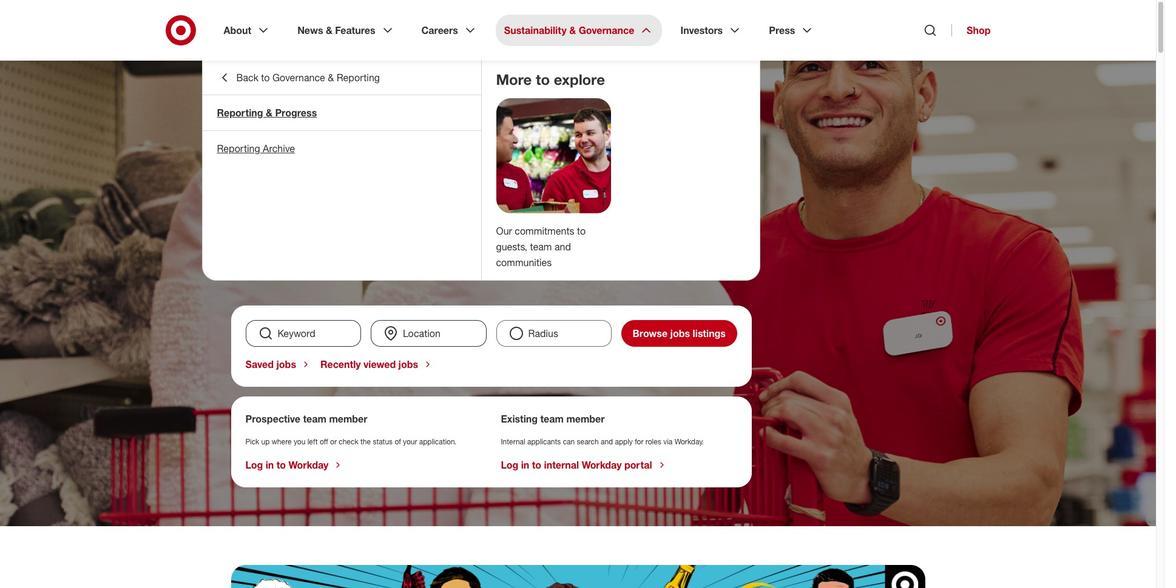 Task type: vqa. For each thing, say whether or not it's contained in the screenshot.
the About "link"
yes



Task type: locate. For each thing, give the bounding box(es) containing it.
log down pick
[[246, 459, 263, 472]]

you inside careers work somewhere you love.
[[231, 173, 314, 232]]

browse
[[633, 328, 668, 340]]

or
[[330, 438, 337, 447]]

0 horizontal spatial member
[[329, 413, 368, 425]]

you down the archive
[[231, 173, 314, 232]]

log in to internal workday portal
[[501, 459, 652, 472]]

& right news
[[326, 24, 333, 36]]

reporting up reporting & progress link
[[337, 72, 380, 84]]

in
[[266, 459, 274, 472], [521, 459, 529, 472]]

reporting left the archive
[[217, 143, 260, 155]]

to right back
[[261, 72, 270, 84]]

and
[[555, 241, 571, 253], [601, 438, 613, 447]]

to right commitments
[[577, 225, 586, 237]]

reporting down back
[[217, 107, 263, 119]]

to down where in the bottom left of the page
[[277, 459, 286, 472]]

explore
[[554, 70, 605, 89]]

prospective team member
[[246, 413, 368, 425]]

pick up where you left off or check the status of your application.
[[246, 438, 457, 447]]

2 vertical spatial reporting
[[217, 143, 260, 155]]

1 in from the left
[[266, 459, 274, 472]]

investors
[[681, 24, 723, 36]]

0 horizontal spatial and
[[555, 241, 571, 253]]

our
[[496, 225, 512, 237]]

where
[[272, 438, 292, 447]]

reporting for reporting archive
[[217, 143, 260, 155]]

careers inside site navigation element
[[422, 24, 458, 36]]

and left apply
[[601, 438, 613, 447]]

2 log from the left
[[501, 459, 519, 472]]

member up search
[[567, 413, 605, 425]]

reporting inside "reporting archive" link
[[217, 143, 260, 155]]

check
[[339, 438, 359, 447]]

1 horizontal spatial careers
[[422, 24, 458, 36]]

to
[[536, 70, 550, 89], [261, 72, 270, 84], [577, 225, 586, 237], [277, 459, 286, 472], [532, 459, 542, 472]]

workday.
[[675, 438, 704, 447]]

reporting for reporting & progress
[[217, 107, 263, 119]]

member up check
[[329, 413, 368, 425]]

log
[[246, 459, 263, 472], [501, 459, 519, 472]]

careers inside careers work somewhere you love.
[[231, 100, 286, 118]]

1 workday from the left
[[289, 459, 329, 472]]

status
[[373, 438, 393, 447]]

careers work somewhere you love.
[[231, 100, 633, 232]]

0 vertical spatial and
[[555, 241, 571, 253]]

internal
[[501, 438, 525, 447]]

for
[[635, 438, 644, 447]]

back to governance & reporting
[[236, 72, 380, 84]]

apply
[[615, 438, 633, 447]]

features
[[335, 24, 375, 36]]

about
[[224, 24, 251, 36]]

& left progress
[[266, 107, 273, 119]]

commitments
[[515, 225, 575, 237]]

team up left
[[303, 413, 327, 425]]

you left left
[[294, 438, 306, 447]]

2 horizontal spatial jobs
[[670, 328, 690, 340]]

log down internal
[[501, 459, 519, 472]]

up
[[261, 438, 270, 447]]

saved
[[246, 359, 274, 371]]

0 horizontal spatial in
[[266, 459, 274, 472]]

member for prospective team member
[[329, 413, 368, 425]]

guests,
[[496, 241, 528, 253]]

your
[[403, 438, 417, 447]]

workday down left
[[289, 459, 329, 472]]

1 vertical spatial careers
[[231, 100, 286, 118]]

to inside our commitments to guests, team and communities
[[577, 225, 586, 237]]

workday down internal applicants can search and apply for roles via workday. on the bottom
[[582, 459, 622, 472]]

0 horizontal spatial governance
[[272, 72, 325, 84]]

to for workday
[[277, 459, 286, 472]]

portal
[[625, 459, 652, 472]]

0 horizontal spatial jobs
[[276, 359, 296, 371]]

1 horizontal spatial member
[[567, 413, 605, 425]]

log for log in to internal workday portal
[[501, 459, 519, 472]]

1 vertical spatial reporting
[[217, 107, 263, 119]]

log in to internal workday portal link
[[501, 459, 667, 472]]

1 horizontal spatial governance
[[579, 24, 635, 36]]

1 vertical spatial governance
[[272, 72, 325, 84]]

more
[[496, 70, 532, 89]]

in down internal
[[521, 459, 529, 472]]

work
[[231, 120, 350, 179]]

1 horizontal spatial and
[[601, 438, 613, 447]]

and down commitments
[[555, 241, 571, 253]]

0 vertical spatial you
[[231, 173, 314, 232]]

listings
[[693, 328, 726, 340]]

in down "up"
[[266, 459, 274, 472]]

&
[[326, 24, 333, 36], [569, 24, 576, 36], [328, 72, 334, 84], [266, 107, 273, 119]]

press link
[[761, 15, 823, 46]]

news & features link
[[289, 15, 403, 46]]

you
[[231, 173, 314, 232], [294, 438, 306, 447]]

2 workday from the left
[[582, 459, 622, 472]]

1 vertical spatial and
[[601, 438, 613, 447]]

governance
[[579, 24, 635, 36], [272, 72, 325, 84]]

1 log from the left
[[246, 459, 263, 472]]

can
[[563, 438, 575, 447]]

love.
[[328, 173, 432, 232]]

1 horizontal spatial workday
[[582, 459, 622, 472]]

member for existing team member
[[567, 413, 605, 425]]

somewhere
[[364, 120, 633, 179]]

1 vertical spatial you
[[294, 438, 306, 447]]

to down 'applicants'
[[532, 459, 542, 472]]

log for log in to workday
[[246, 459, 263, 472]]

workday
[[289, 459, 329, 472], [582, 459, 622, 472]]

0 horizontal spatial careers
[[231, 100, 286, 118]]

team down commitments
[[530, 241, 552, 253]]

jobs inside browse jobs listings button
[[670, 328, 690, 340]]

internal
[[544, 459, 579, 472]]

& right sustainability
[[569, 24, 576, 36]]

governance up the explore
[[579, 24, 635, 36]]

1 member from the left
[[329, 413, 368, 425]]

governance inside button
[[272, 72, 325, 84]]

job search group
[[241, 320, 742, 347]]

archive
[[263, 143, 295, 155]]

team
[[530, 241, 552, 253], [303, 413, 327, 425], [541, 413, 564, 425]]

to right more
[[536, 70, 550, 89]]

internal applicants can search and apply for roles via workday.
[[501, 438, 704, 447]]

& up reporting & progress link
[[328, 72, 334, 84]]

reporting inside reporting & progress link
[[217, 107, 263, 119]]

1 horizontal spatial in
[[521, 459, 529, 472]]

reporting inside back to governance & reporting button
[[337, 72, 380, 84]]

0 vertical spatial careers
[[422, 24, 458, 36]]

sustainability & governance
[[504, 24, 635, 36]]

jobs
[[670, 328, 690, 340], [276, 359, 296, 371], [399, 359, 418, 371]]

2 in from the left
[[521, 459, 529, 472]]

0 vertical spatial governance
[[579, 24, 635, 36]]

1 horizontal spatial log
[[501, 459, 519, 472]]

back
[[236, 72, 258, 84]]

jobs right viewed
[[399, 359, 418, 371]]

0 vertical spatial reporting
[[337, 72, 380, 84]]

0 horizontal spatial workday
[[289, 459, 329, 472]]

jobs left listings
[[670, 328, 690, 340]]

team up 'applicants'
[[541, 413, 564, 425]]

and inside our commitments to guests, team and communities
[[555, 241, 571, 253]]

member
[[329, 413, 368, 425], [567, 413, 605, 425]]

0 horizontal spatial log
[[246, 459, 263, 472]]

news
[[298, 24, 323, 36]]

governance up progress
[[272, 72, 325, 84]]

2 member from the left
[[567, 413, 605, 425]]

to for internal
[[532, 459, 542, 472]]

log in to workday
[[246, 459, 329, 472]]

reporting archive link
[[202, 131, 481, 166]]

existing
[[501, 413, 538, 425]]

reporting
[[337, 72, 380, 84], [217, 107, 263, 119], [217, 143, 260, 155]]

jobs right saved
[[276, 359, 296, 371]]

sustainability
[[504, 24, 567, 36]]

careers
[[422, 24, 458, 36], [231, 100, 286, 118]]

recently viewed jobs link
[[320, 359, 433, 371]]

None text field
[[246, 320, 361, 347], [371, 320, 486, 347], [246, 320, 361, 347], [371, 320, 486, 347]]

in for workday
[[266, 459, 274, 472]]



Task type: describe. For each thing, give the bounding box(es) containing it.
team for prospective team member
[[303, 413, 327, 425]]

you for up
[[294, 438, 306, 447]]

search
[[577, 438, 599, 447]]

browse jobs listings button
[[622, 320, 737, 347]]

team inside our commitments to guests, team and communities
[[530, 241, 552, 253]]

& for progress
[[266, 107, 273, 119]]

our commitments to guests, team and communities link
[[496, 225, 586, 269]]

shop
[[967, 24, 991, 36]]

roles
[[646, 438, 662, 447]]

log in to workday link
[[246, 459, 343, 472]]

you for work
[[231, 173, 314, 232]]

reporting archive
[[217, 143, 295, 155]]

jobs for browse
[[670, 328, 690, 340]]

viewed
[[364, 359, 396, 371]]

reporting & progress
[[217, 107, 317, 119]]

jobs for saved
[[276, 359, 296, 371]]

progress
[[275, 107, 317, 119]]

off
[[320, 438, 328, 447]]

careers link
[[413, 15, 486, 46]]

press
[[769, 24, 795, 36]]

our commitments to guests, team and communities
[[496, 225, 586, 269]]

communities
[[496, 257, 552, 269]]

existing team member
[[501, 413, 605, 425]]

sustainability & governance link
[[496, 15, 662, 46]]

to inside button
[[261, 72, 270, 84]]

saved jobs
[[246, 359, 296, 371]]

& for governance
[[569, 24, 576, 36]]

team for existing team member
[[541, 413, 564, 425]]

careers for careers
[[422, 24, 458, 36]]

& for features
[[326, 24, 333, 36]]

investors link
[[672, 15, 751, 46]]

of
[[395, 438, 401, 447]]

saved jobs link
[[246, 359, 311, 371]]

in for internal
[[521, 459, 529, 472]]

back to governance & reporting button
[[202, 61, 481, 95]]

site navigation element
[[0, 0, 1165, 589]]

more to explore
[[496, 70, 605, 89]]

pick
[[246, 438, 259, 447]]

applicants
[[527, 438, 561, 447]]

recently
[[320, 359, 361, 371]]

news & features
[[298, 24, 375, 36]]

governance for &
[[579, 24, 635, 36]]

1 horizontal spatial jobs
[[399, 359, 418, 371]]

careers for careers work somewhere you love.
[[231, 100, 286, 118]]

reporting & progress link
[[202, 95, 481, 131]]

the
[[361, 438, 371, 447]]

two target team members smiling in the grocery department image
[[496, 98, 611, 214]]

via
[[664, 438, 673, 447]]

Browse jobs listings search field
[[241, 320, 742, 347]]

governance for to
[[272, 72, 325, 84]]

left
[[308, 438, 318, 447]]

browse jobs listings
[[633, 328, 726, 340]]

& inside button
[[328, 72, 334, 84]]

recently viewed jobs
[[320, 359, 418, 371]]

about link
[[215, 15, 279, 46]]

shop link
[[952, 24, 991, 36]]

to for guests,
[[577, 225, 586, 237]]

prospective
[[246, 413, 300, 425]]

application.
[[419, 438, 457, 447]]



